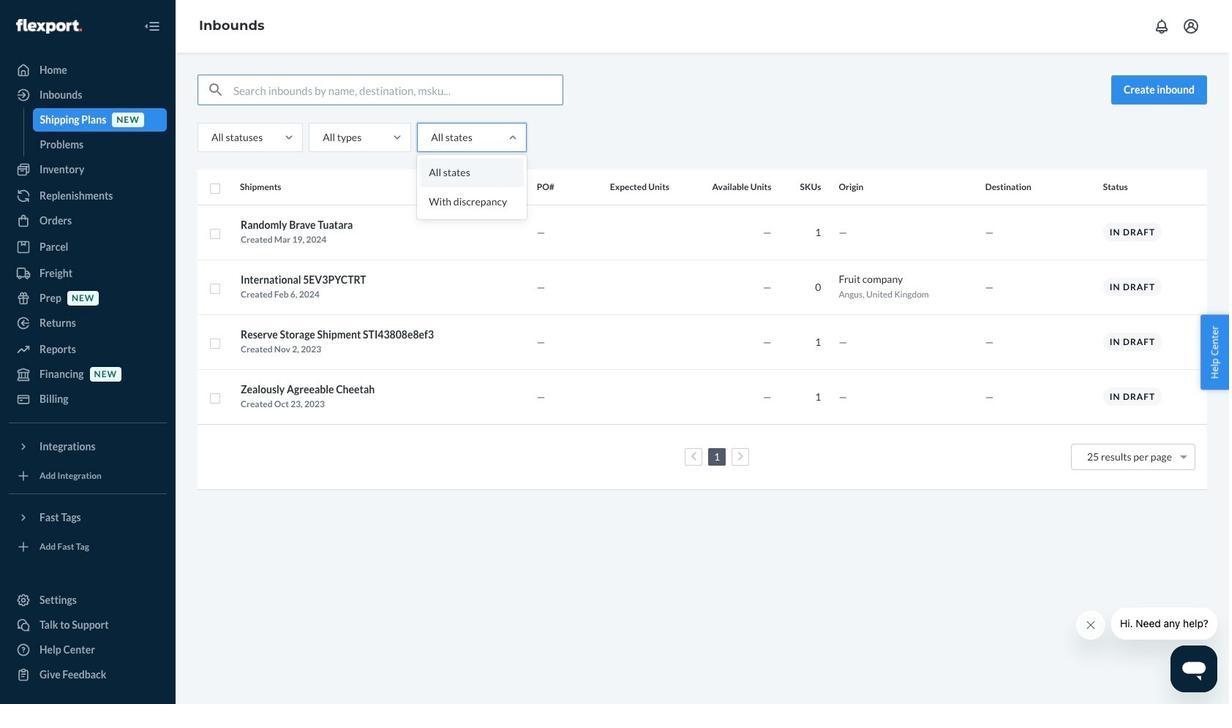 Task type: vqa. For each thing, say whether or not it's contained in the screenshot.
the topmost square icon
yes



Task type: locate. For each thing, give the bounding box(es) containing it.
chevron left image
[[691, 452, 697, 462]]

square image
[[209, 183, 221, 195], [209, 229, 221, 240], [209, 284, 221, 295], [209, 393, 221, 405]]

open notifications image
[[1154, 18, 1171, 35]]

flexport logo image
[[16, 19, 82, 33]]

close navigation image
[[143, 18, 161, 35]]

chevron right image
[[738, 452, 744, 462]]

option
[[1088, 451, 1173, 463]]



Task type: describe. For each thing, give the bounding box(es) containing it.
3 square image from the top
[[209, 284, 221, 295]]

Search inbounds by name, destination, msku... text field
[[234, 75, 563, 105]]

4 square image from the top
[[209, 393, 221, 405]]

open account menu image
[[1183, 18, 1201, 35]]

1 square image from the top
[[209, 183, 221, 195]]

square image
[[209, 339, 221, 350]]

2 square image from the top
[[209, 229, 221, 240]]



